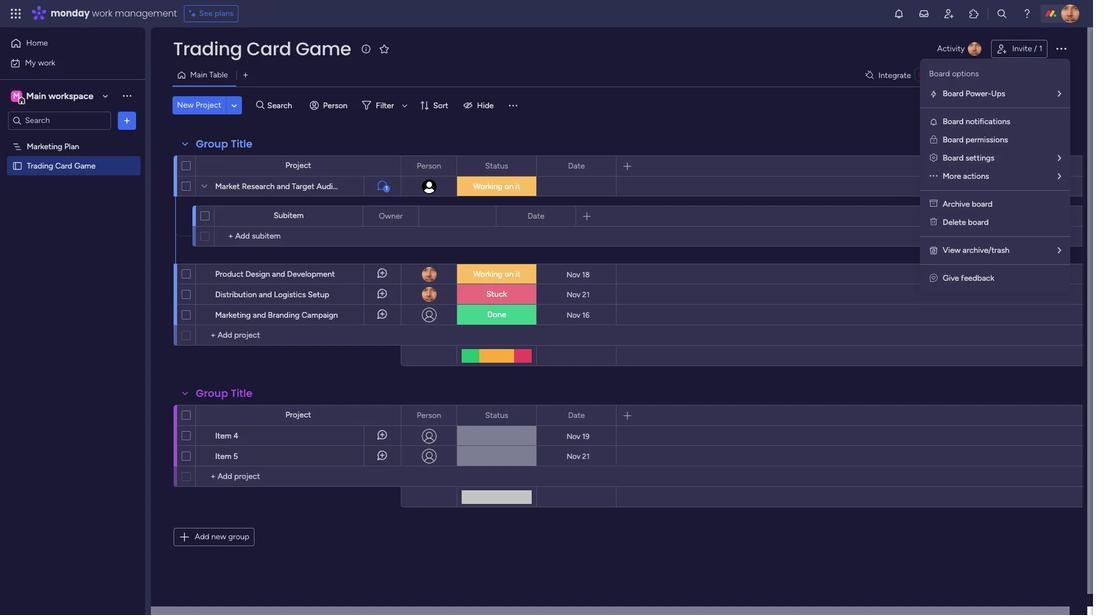 Task type: vqa. For each thing, say whether or not it's contained in the screenshot.
new board IMAGE
no



Task type: locate. For each thing, give the bounding box(es) containing it.
2 group from the top
[[196, 386, 228, 400]]

home
[[26, 38, 48, 48]]

group title up item 4
[[196, 386, 253, 400]]

1 list arrow image from the top
[[1058, 90, 1062, 98]]

add to favorites image
[[378, 43, 390, 54]]

1 horizontal spatial trading card game
[[173, 36, 351, 62]]

0 vertical spatial date field
[[565, 160, 588, 172]]

1 horizontal spatial main
[[190, 70, 207, 80]]

and down the design
[[259, 290, 272, 300]]

main workspace
[[26, 90, 93, 101]]

branding
[[268, 310, 300, 320]]

nov left 19
[[567, 432, 581, 440]]

2 group title field from the top
[[193, 386, 255, 401]]

title for person
[[231, 386, 253, 400]]

group down the new project button at the top
[[196, 137, 228, 151]]

3 nov from the top
[[567, 311, 581, 319]]

board notifications
[[943, 117, 1011, 126]]

0 vertical spatial working on it
[[473, 182, 521, 191]]

2 person field from the top
[[414, 409, 444, 422]]

0 vertical spatial board
[[972, 199, 993, 209]]

0 horizontal spatial card
[[55, 161, 72, 171]]

21 down 18
[[583, 290, 590, 299]]

person
[[323, 101, 348, 110], [417, 161, 441, 171], [417, 410, 441, 420]]

0 vertical spatial date
[[568, 161, 585, 171]]

0 vertical spatial it
[[516, 182, 521, 191]]

item
[[215, 431, 232, 441], [215, 452, 232, 461]]

it
[[516, 182, 521, 191], [516, 269, 521, 279]]

1 vertical spatial item
[[215, 452, 232, 461]]

1 vertical spatial status field
[[482, 409, 511, 422]]

2 on from the top
[[505, 269, 514, 279]]

Date field
[[565, 160, 588, 172], [525, 210, 547, 222], [565, 409, 588, 422]]

project for date
[[286, 410, 311, 420]]

board up the delete board
[[972, 199, 993, 209]]

5 nov from the top
[[567, 452, 581, 460]]

notifications image
[[894, 8, 905, 19]]

Search field
[[265, 97, 299, 113]]

0 vertical spatial marketing
[[27, 142, 62, 151]]

board power-ups
[[943, 89, 1006, 99]]

project
[[196, 100, 221, 110], [286, 161, 311, 170], [286, 410, 311, 420]]

1 horizontal spatial card
[[247, 36, 291, 62]]

1 vertical spatial board
[[968, 218, 989, 227]]

trading up main table
[[173, 36, 242, 62]]

marketing left plan
[[27, 142, 62, 151]]

v2 search image
[[256, 99, 265, 112]]

add view image
[[243, 71, 248, 79]]

0 vertical spatial trading
[[173, 36, 242, 62]]

nov left 16
[[567, 311, 581, 319]]

1 horizontal spatial work
[[92, 7, 113, 20]]

1 horizontal spatial 1
[[1039, 44, 1043, 54]]

setup
[[308, 290, 329, 300]]

1 vertical spatial group
[[196, 386, 228, 400]]

dapulse admin menu image
[[930, 153, 938, 163]]

+ Add project text field
[[202, 329, 396, 342]]

group up item 4
[[196, 386, 228, 400]]

1 it from the top
[[516, 182, 521, 191]]

1 working from the top
[[473, 182, 503, 191]]

analysis
[[352, 182, 382, 191]]

nov 21 down nov 18
[[567, 290, 590, 299]]

0 vertical spatial 1
[[1039, 44, 1043, 54]]

marketing down distribution
[[215, 310, 251, 320]]

0 vertical spatial group title
[[196, 137, 253, 151]]

1 horizontal spatial trading
[[173, 36, 242, 62]]

filter
[[376, 101, 394, 110]]

1 group title field from the top
[[193, 137, 255, 151]]

0 horizontal spatial marketing
[[27, 142, 62, 151]]

board settings
[[943, 153, 995, 163]]

trading right public board "image"
[[27, 161, 53, 171]]

1 title from the top
[[231, 137, 253, 151]]

new project button
[[173, 96, 226, 114]]

trading card game down marketing plan
[[27, 161, 96, 171]]

0 vertical spatial work
[[92, 7, 113, 20]]

show board description image
[[359, 43, 373, 55]]

development
[[287, 269, 335, 279]]

group
[[228, 532, 249, 542]]

1 person field from the top
[[414, 160, 444, 172]]

nov 21
[[567, 290, 590, 299], [567, 452, 590, 460]]

marketing plan
[[27, 142, 79, 151]]

1 horizontal spatial options image
[[1055, 41, 1068, 55]]

0 vertical spatial person
[[323, 101, 348, 110]]

search everything image
[[997, 8, 1008, 19]]

2 status field from the top
[[482, 409, 511, 422]]

main table button
[[173, 66, 237, 84]]

1 vertical spatial marketing
[[215, 310, 251, 320]]

0 vertical spatial group
[[196, 137, 228, 151]]

trading card game
[[173, 36, 351, 62], [27, 161, 96, 171]]

0 vertical spatial title
[[231, 137, 253, 151]]

invite / 1 button
[[991, 40, 1048, 58]]

2 vertical spatial list arrow image
[[1058, 247, 1062, 255]]

board right board power-ups image
[[943, 89, 964, 99]]

product design and development
[[215, 269, 335, 279]]

power-
[[966, 89, 992, 99]]

1 vertical spatial work
[[38, 58, 55, 67]]

0 horizontal spatial trading
[[27, 161, 53, 171]]

nov down nov 18
[[567, 290, 581, 299]]

1 item from the top
[[215, 431, 232, 441]]

person button
[[305, 96, 354, 114]]

0 vertical spatial status
[[485, 161, 508, 171]]

plan
[[64, 142, 79, 151]]

+ Add project text field
[[202, 470, 396, 483]]

board permissions
[[943, 135, 1008, 145]]

1 status from the top
[[485, 161, 508, 171]]

0 vertical spatial options image
[[1055, 41, 1068, 55]]

on
[[505, 182, 514, 191], [505, 269, 514, 279]]

group title field down angle down image
[[193, 137, 255, 151]]

options image down workspace options icon
[[121, 115, 133, 126]]

workspace selection element
[[11, 89, 95, 104]]

marketing
[[27, 142, 62, 151], [215, 310, 251, 320]]

give feedback
[[943, 273, 995, 283]]

main left table
[[190, 70, 207, 80]]

working
[[473, 182, 503, 191], [473, 269, 503, 279]]

1 vertical spatial it
[[516, 269, 521, 279]]

marketing for marketing plan
[[27, 142, 62, 151]]

monday work management
[[51, 7, 177, 20]]

0 horizontal spatial game
[[74, 161, 96, 171]]

board
[[929, 69, 950, 79], [943, 89, 964, 99], [943, 117, 964, 126], [943, 135, 964, 145], [943, 153, 964, 163]]

board notifications image
[[929, 117, 939, 126]]

v2 delete line image
[[930, 218, 938, 227]]

1 group title from the top
[[196, 137, 253, 151]]

0 vertical spatial project
[[196, 100, 221, 110]]

list box containing marketing plan
[[0, 134, 145, 329]]

0 vertical spatial item
[[215, 431, 232, 441]]

0 vertical spatial card
[[247, 36, 291, 62]]

group for person
[[196, 137, 228, 151]]

apps image
[[969, 8, 980, 19]]

option
[[0, 136, 145, 138]]

+ Add subitem text field
[[220, 230, 339, 243]]

1 vertical spatial working on it
[[473, 269, 521, 279]]

1 vertical spatial 1
[[386, 185, 388, 192]]

group
[[196, 137, 228, 151], [196, 386, 228, 400]]

Group Title field
[[193, 137, 255, 151], [193, 386, 255, 401]]

game
[[296, 36, 351, 62], [74, 161, 96, 171]]

and right the design
[[272, 269, 285, 279]]

21 down 19
[[583, 452, 590, 460]]

group title field for date
[[193, 137, 255, 151]]

m
[[13, 91, 20, 101]]

archive board
[[943, 199, 993, 209]]

0 vertical spatial working
[[473, 182, 503, 191]]

2 nov 21 from the top
[[567, 452, 590, 460]]

nov left 18
[[567, 270, 580, 279]]

sort
[[433, 101, 449, 110]]

group title down angle down image
[[196, 137, 253, 151]]

card
[[247, 36, 291, 62], [55, 161, 72, 171]]

group title field up item 4
[[193, 386, 255, 401]]

v2 user feedback image
[[930, 273, 938, 283]]

1 right analysis
[[386, 185, 388, 192]]

1 horizontal spatial game
[[296, 36, 351, 62]]

help image
[[1022, 8, 1033, 19]]

board right board notifications 'icon'
[[943, 117, 964, 126]]

options
[[952, 69, 979, 79]]

1 vertical spatial title
[[231, 386, 253, 400]]

1 right /
[[1039, 44, 1043, 54]]

game left show board description icon at the left of page
[[296, 36, 351, 62]]

nov for marketing and branding campaign
[[567, 311, 581, 319]]

1 status field from the top
[[482, 160, 511, 172]]

market research and target audience analysis
[[215, 182, 382, 191]]

table
[[209, 70, 228, 80]]

1 vertical spatial group title field
[[193, 386, 255, 401]]

0 horizontal spatial main
[[26, 90, 46, 101]]

title down angle down image
[[231, 137, 253, 151]]

21
[[583, 290, 590, 299], [583, 452, 590, 460]]

board up more
[[943, 153, 964, 163]]

1 vertical spatial game
[[74, 161, 96, 171]]

card up add view image
[[247, 36, 291, 62]]

my work button
[[7, 54, 122, 72]]

1
[[1039, 44, 1043, 54], [386, 185, 388, 192]]

1 vertical spatial date field
[[525, 210, 547, 222]]

1 vertical spatial group title
[[196, 386, 253, 400]]

hide
[[477, 101, 494, 110]]

2 status from the top
[[485, 410, 508, 420]]

2 vertical spatial person
[[417, 410, 441, 420]]

2 vertical spatial project
[[286, 410, 311, 420]]

work
[[92, 7, 113, 20], [38, 58, 55, 67]]

2 title from the top
[[231, 386, 253, 400]]

board for board power-ups
[[943, 89, 964, 99]]

item left 5
[[215, 452, 232, 461]]

1 vertical spatial on
[[505, 269, 514, 279]]

trading card game up add view image
[[173, 36, 351, 62]]

archive
[[943, 199, 970, 209]]

Status field
[[482, 160, 511, 172], [482, 409, 511, 422]]

3 list arrow image from the top
[[1058, 247, 1062, 255]]

menu
[[920, 59, 1071, 292]]

see
[[199, 9, 213, 18]]

list box
[[0, 134, 145, 329]]

1 vertical spatial trading
[[27, 161, 53, 171]]

marketing and branding campaign
[[215, 310, 338, 320]]

0 vertical spatial on
[[505, 182, 514, 191]]

2 nov from the top
[[567, 290, 581, 299]]

board for board settings
[[943, 153, 964, 163]]

1 vertical spatial nov 21
[[567, 452, 590, 460]]

title
[[231, 137, 253, 151], [231, 386, 253, 400]]

1 inside 1 button
[[386, 185, 388, 192]]

done
[[487, 310, 506, 319]]

1 vertical spatial working
[[473, 269, 503, 279]]

1 vertical spatial 21
[[583, 452, 590, 460]]

board right v2 permission outline "icon"
[[943, 135, 964, 145]]

0 horizontal spatial options image
[[121, 115, 133, 126]]

0 vertical spatial nov 21
[[567, 290, 590, 299]]

options image
[[1055, 41, 1068, 55], [121, 115, 133, 126]]

main right workspace image
[[26, 90, 46, 101]]

0 horizontal spatial trading card game
[[27, 161, 96, 171]]

16
[[582, 311, 590, 319]]

board options
[[929, 69, 979, 79]]

2 item from the top
[[215, 452, 232, 461]]

1 horizontal spatial marketing
[[215, 310, 251, 320]]

main inside button
[[190, 70, 207, 80]]

nov for item 5
[[567, 452, 581, 460]]

1 vertical spatial date
[[528, 211, 545, 221]]

board up board power-ups image
[[929, 69, 950, 79]]

delete
[[943, 218, 966, 227]]

1 vertical spatial main
[[26, 90, 46, 101]]

workspace options image
[[121, 90, 133, 102]]

1 vertical spatial status
[[485, 410, 508, 420]]

options image right /
[[1055, 41, 1068, 55]]

status for date
[[485, 410, 508, 420]]

board down archive board
[[968, 218, 989, 227]]

1 group from the top
[[196, 137, 228, 151]]

owner
[[379, 211, 403, 221]]

1 vertical spatial person
[[417, 161, 441, 171]]

1 vertical spatial person field
[[414, 409, 444, 422]]

main for main workspace
[[26, 90, 46, 101]]

1 nov from the top
[[567, 270, 580, 279]]

board for board notifications
[[943, 117, 964, 126]]

main inside the workspace selection element
[[26, 90, 46, 101]]

1 vertical spatial project
[[286, 161, 311, 170]]

0 horizontal spatial work
[[38, 58, 55, 67]]

1 vertical spatial list arrow image
[[1058, 173, 1062, 181]]

0 vertical spatial status field
[[482, 160, 511, 172]]

4
[[234, 431, 238, 441]]

main
[[190, 70, 207, 80], [26, 90, 46, 101]]

0 vertical spatial person field
[[414, 160, 444, 172]]

ups
[[992, 89, 1006, 99]]

and
[[277, 182, 290, 191], [272, 269, 285, 279], [259, 290, 272, 300], [253, 310, 266, 320]]

menu containing board options
[[920, 59, 1071, 292]]

trading
[[173, 36, 242, 62], [27, 161, 53, 171]]

work right monday
[[92, 7, 113, 20]]

1 21 from the top
[[583, 290, 590, 299]]

Person field
[[414, 160, 444, 172], [414, 409, 444, 422]]

james peterson image
[[1062, 5, 1080, 23]]

2 working on it from the top
[[473, 269, 521, 279]]

invite members image
[[944, 8, 955, 19]]

list arrow image
[[1058, 90, 1062, 98], [1058, 173, 1062, 181], [1058, 247, 1062, 255]]

card down plan
[[55, 161, 72, 171]]

feedback
[[961, 273, 995, 283]]

work right "my"
[[38, 58, 55, 67]]

item left 4
[[215, 431, 232, 441]]

menu image
[[508, 100, 519, 111]]

0 vertical spatial list arrow image
[[1058, 90, 1062, 98]]

product
[[215, 269, 244, 279]]

game down plan
[[74, 161, 96, 171]]

public board image
[[12, 160, 23, 171]]

title for date
[[231, 137, 253, 151]]

title up 4
[[231, 386, 253, 400]]

0 vertical spatial main
[[190, 70, 207, 80]]

0 vertical spatial group title field
[[193, 137, 255, 151]]

0 vertical spatial 21
[[583, 290, 590, 299]]

distribution
[[215, 290, 257, 300]]

v2 permission outline image
[[930, 135, 937, 145]]

0 horizontal spatial 1
[[386, 185, 388, 192]]

work inside my work button
[[38, 58, 55, 67]]

2 group title from the top
[[196, 386, 253, 400]]

subitem
[[274, 211, 304, 220]]

2 list arrow image from the top
[[1058, 173, 1062, 181]]

plans
[[215, 9, 234, 18]]

nov 21 down nov 19
[[567, 452, 590, 460]]

nov down nov 19
[[567, 452, 581, 460]]



Task type: describe. For each thing, give the bounding box(es) containing it.
my
[[25, 58, 36, 67]]

work for my
[[38, 58, 55, 67]]

board for board options
[[929, 69, 950, 79]]

0 vertical spatial game
[[296, 36, 351, 62]]

board for archive board
[[972, 199, 993, 209]]

new project
[[177, 100, 221, 110]]

nov 16
[[567, 311, 590, 319]]

board for board permissions
[[943, 135, 964, 145]]

research
[[242, 182, 275, 191]]

item for item 5
[[215, 452, 232, 461]]

dapulse integrations image
[[866, 71, 874, 79]]

activity
[[938, 44, 965, 54]]

archive/trash
[[963, 245, 1010, 255]]

list arrow image for more actions
[[1058, 173, 1062, 181]]

nov 18
[[567, 270, 590, 279]]

see plans
[[199, 9, 234, 18]]

logistics
[[274, 290, 306, 300]]

invite
[[1013, 44, 1032, 54]]

distribution and logistics setup
[[215, 290, 329, 300]]

main table
[[190, 70, 228, 80]]

1 on from the top
[[505, 182, 514, 191]]

and left target
[[277, 182, 290, 191]]

more actions
[[943, 171, 989, 181]]

person for first person field
[[417, 161, 441, 171]]

1 button
[[364, 176, 401, 196]]

nov 19
[[567, 432, 590, 440]]

new
[[211, 532, 226, 542]]

activity button
[[933, 40, 987, 58]]

4 nov from the top
[[567, 432, 581, 440]]

permissions
[[966, 135, 1008, 145]]

add
[[195, 532, 209, 542]]

my work
[[25, 58, 55, 67]]

filter button
[[358, 96, 412, 114]]

1 nov 21 from the top
[[567, 290, 590, 299]]

view archive/trash
[[943, 245, 1010, 255]]

5
[[234, 452, 238, 461]]

campaign
[[302, 310, 338, 320]]

target
[[292, 182, 315, 191]]

see plans button
[[184, 5, 239, 22]]

market
[[215, 182, 240, 191]]

add new group
[[195, 532, 249, 542]]

group title field for person
[[193, 386, 255, 401]]

nov for product design and development
[[567, 270, 580, 279]]

date for owner
[[528, 211, 545, 221]]

person inside popup button
[[323, 101, 348, 110]]

item 5
[[215, 452, 238, 461]]

select product image
[[10, 8, 22, 19]]

actions
[[963, 171, 989, 181]]

workspace
[[48, 90, 93, 101]]

19
[[582, 432, 590, 440]]

18
[[582, 270, 590, 279]]

project for person
[[286, 161, 311, 170]]

sort button
[[415, 96, 455, 114]]

status field for person
[[482, 160, 511, 172]]

1 working on it from the top
[[473, 182, 521, 191]]

board power-ups image
[[929, 89, 939, 99]]

delete board
[[943, 218, 989, 227]]

hide button
[[459, 96, 501, 114]]

settings
[[966, 153, 995, 163]]

workspace image
[[11, 90, 22, 102]]

inbox image
[[919, 8, 930, 19]]

date field for status
[[565, 160, 588, 172]]

0 vertical spatial trading card game
[[173, 36, 351, 62]]

Owner field
[[376, 210, 406, 222]]

person for 2nd person field
[[417, 410, 441, 420]]

dapulse archived image
[[930, 199, 938, 209]]

group for date
[[196, 386, 228, 400]]

arrow down image
[[398, 99, 412, 112]]

monday
[[51, 7, 90, 20]]

1 vertical spatial card
[[55, 161, 72, 171]]

and down distribution and logistics setup
[[253, 310, 266, 320]]

group title for date
[[196, 386, 253, 400]]

status for person
[[485, 161, 508, 171]]

view archive/trash image
[[929, 246, 939, 255]]

list arrow image for board power-ups
[[1058, 90, 1062, 98]]

work for monday
[[92, 7, 113, 20]]

list arrow image
[[1058, 154, 1062, 162]]

2 working from the top
[[473, 269, 503, 279]]

1 vertical spatial trading card game
[[27, 161, 96, 171]]

home button
[[7, 34, 122, 52]]

board for delete board
[[968, 218, 989, 227]]

2 it from the top
[[516, 269, 521, 279]]

add new group button
[[174, 528, 255, 546]]

view
[[943, 245, 961, 255]]

1 inside invite / 1 button
[[1039, 44, 1043, 54]]

date field for owner
[[525, 210, 547, 222]]

item 4
[[215, 431, 238, 441]]

status field for date
[[482, 409, 511, 422]]

main for main table
[[190, 70, 207, 80]]

2 vertical spatial date
[[568, 410, 585, 420]]

more
[[943, 171, 961, 181]]

notifications
[[966, 117, 1011, 126]]

angle down image
[[232, 101, 237, 110]]

group title for person
[[196, 137, 253, 151]]

stuck
[[487, 289, 507, 299]]

new
[[177, 100, 194, 110]]

marketing for marketing and branding campaign
[[215, 310, 251, 320]]

Trading Card Game field
[[170, 36, 354, 62]]

audience
[[317, 182, 350, 191]]

list arrow image for view archive/trash
[[1058, 247, 1062, 255]]

item for item 4
[[215, 431, 232, 441]]

management
[[115, 7, 177, 20]]

design
[[246, 269, 270, 279]]

collapse board header image
[[1059, 71, 1068, 80]]

2 vertical spatial date field
[[565, 409, 588, 422]]

invite / 1
[[1013, 44, 1043, 54]]

Search in workspace field
[[24, 114, 95, 127]]

2 21 from the top
[[583, 452, 590, 460]]

date for status
[[568, 161, 585, 171]]

project inside button
[[196, 100, 221, 110]]

more dots image
[[930, 171, 938, 181]]

/
[[1034, 44, 1037, 54]]

1 vertical spatial options image
[[121, 115, 133, 126]]

integrate
[[879, 70, 911, 80]]

give
[[943, 273, 959, 283]]



